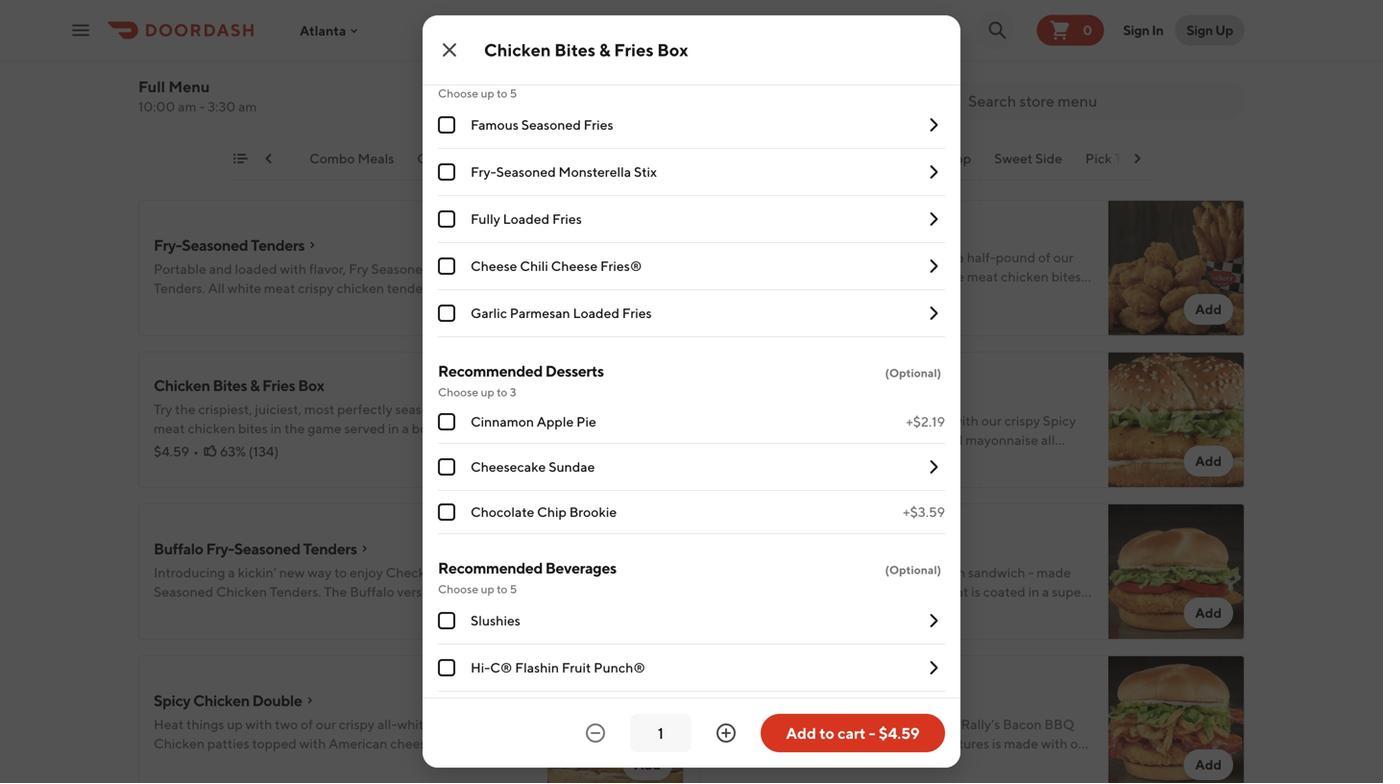 Task type: vqa. For each thing, say whether or not it's contained in the screenshot.
bottom toasted
yes



Task type: locate. For each thing, give the bounding box(es) containing it.
up up the patties
[[227, 716, 243, 732]]

c®
[[490, 660, 513, 675]]

sauce
[[602, 8, 640, 24]]

seed
[[884, 451, 913, 467], [493, 755, 522, 771]]

2 vertical spatial served
[[324, 755, 366, 771]]

seasoned, down own
[[847, 269, 908, 284]]

3 choose from the top
[[438, 582, 479, 596]]

1 horizontal spatial seed
[[884, 451, 913, 467]]

chicken down "blue"
[[484, 39, 551, 60]]

cheese right "blue"
[[502, 8, 548, 24]]

and up all
[[209, 261, 232, 277]]

add button
[[623, 294, 673, 325], [1184, 294, 1234, 325], [1184, 446, 1234, 477], [1184, 598, 1234, 628], [623, 749, 673, 780], [1184, 749, 1234, 780]]

the right cluck
[[222, 774, 242, 783]]

2 vertical spatial crispy
[[339, 716, 375, 732]]

our inside half-pound* chicken bites and fries too much flavor for their own good. get a half-pound of our crispy, juicy, perfectly seasoned, all-white meat chicken bites, and fries.
[[1054, 249, 1074, 265]]

sign in link
[[1112, 11, 1175, 49]]

fry
[[349, 261, 369, 277], [381, 299, 400, 315]]

game down the most
[[308, 420, 342, 436]]

1 horizontal spatial the
[[222, 774, 242, 783]]

(optional) inside recommended beverages group
[[885, 563, 942, 576]]

0 horizontal spatial sesame
[[445, 755, 490, 771]]

choose inside recommended beverages choose up to 5
[[438, 582, 479, 596]]

chicken bites & fries box dialog
[[423, 0, 961, 783]]

dipping
[[551, 8, 600, 24]]

2 choose from the top
[[438, 385, 479, 399]]

recommended up slushies
[[438, 559, 543, 577]]

0 vertical spatial on
[[759, 451, 774, 467]]

box inside chicken bites & fries box dialog
[[657, 39, 688, 60]]

served inside chicken bites & fries box try the crispiest, juiciest, most perfectly seasoned, all-white meat chicken bites in the game served in a box with our famous seasoned fries.
[[344, 420, 385, 436]]

chicken up lettuce,
[[154, 735, 205, 751]]

0 horizontal spatial all-
[[377, 716, 397, 732]]

white inside half-pound* chicken bites and fries too much flavor for their own good. get a half-pound of our crispy, juicy, perfectly seasoned, all-white meat chicken bites, and fries.
[[931, 269, 965, 284]]

crispy up mayonnaise
[[1005, 413, 1041, 429]]

recommended for recommended desserts
[[438, 362, 543, 380]]

the right try
[[175, 401, 196, 417]]

0 horizontal spatial am
[[178, 98, 197, 114]]

classic wings button
[[417, 149, 502, 180]]

get
[[931, 249, 955, 265]]

1 horizontal spatial all-
[[459, 401, 479, 417]]

1 vertical spatial topped
[[252, 735, 297, 751]]

& inside dialog
[[599, 39, 611, 60]]

fries.
[[741, 288, 770, 304]]

seed inside this chicken bites back. heat things up with our crispy spicy chicken topped with iceberg lettuce and mayonnaise all served on a toasted sesame seed bun.
[[884, 451, 913, 467]]

0 vertical spatial toasted
[[787, 451, 833, 467]]

choose for recommended beverages
[[438, 582, 479, 596]]

1 horizontal spatial famous
[[268, 299, 316, 315]]

sign up link
[[1175, 15, 1245, 46]]

2 vertical spatial bites
[[213, 376, 247, 394]]

choose up cinnamon
[[438, 385, 479, 399]]

1 horizontal spatial box
[[657, 39, 688, 60]]

1 vertical spatial crispy
[[1005, 413, 1041, 429]]

pound*
[[749, 224, 800, 243]]

fully
[[471, 211, 500, 227]]

fry down tenders at top
[[381, 299, 400, 315]]

fries®
[[600, 258, 642, 274]]

0 horizontal spatial perfectly
[[337, 401, 393, 417]]

heat right back.
[[860, 413, 890, 429]]

1 vertical spatial loaded
[[573, 305, 620, 321]]

of right pound
[[1039, 249, 1051, 265]]

with down back.
[[816, 432, 842, 448]]

0 vertical spatial -
[[199, 98, 205, 114]]

0 horizontal spatial iceberg
[[471, 735, 517, 751]]

chicken inside this chicken bites back. heat things up with our crispy spicy chicken topped with iceberg lettuce and mayonnaise all served on a toasted sesame seed bun.
[[742, 413, 790, 429]]

sesame down back.
[[835, 451, 881, 467]]

0 vertical spatial seed
[[884, 451, 913, 467]]

0 vertical spatial bites
[[555, 39, 596, 60]]

menu
[[168, 77, 210, 96]]

our
[[1054, 249, 1074, 265], [982, 413, 1002, 429], [467, 420, 487, 436], [316, 716, 336, 732]]

2 horizontal spatial bites
[[862, 224, 896, 243]]

fry- right fry-seasoned monsterella stix option
[[471, 164, 496, 180]]

1 horizontal spatial seasoned,
[[847, 269, 908, 284]]

1 horizontal spatial fry-
[[206, 539, 234, 558]]

0 vertical spatial served
[[344, 420, 385, 436]]

for left the their
[[814, 249, 831, 265]]

all
[[1041, 432, 1055, 448], [308, 755, 322, 771]]

served down american
[[324, 755, 366, 771]]

2 5 from the top
[[510, 582, 517, 596]]

bites,
[[1052, 269, 1085, 284]]

2 horizontal spatial fry-
[[471, 164, 496, 180]]

1 sign from the left
[[1124, 22, 1150, 38]]

sesame inside this chicken bites back. heat things up with our crispy spicy chicken topped with iceberg lettuce and mayonnaise all served on a toasted sesame seed bun.
[[835, 451, 881, 467]]

and
[[1143, 150, 1166, 166], [899, 224, 924, 243], [209, 261, 232, 277], [715, 288, 738, 304], [940, 432, 963, 448], [203, 755, 226, 771]]

1 horizontal spatial on
[[759, 451, 774, 467]]

sundae
[[549, 459, 595, 475]]

0 horizontal spatial fry
[[349, 261, 369, 277]]

None checkbox
[[438, 413, 455, 430], [438, 503, 455, 521], [438, 413, 455, 430], [438, 503, 455, 521]]

a
[[957, 249, 965, 265], [463, 299, 470, 315], [402, 420, 409, 436], [777, 451, 784, 467], [386, 755, 394, 771]]

topped inside heat things up with two of our crispy all-white meat spicy chicken patties topped with american cheese, crisp iceberg lettuce, and mayonnaise, all served on a toasted sesame seed bun. cluck the game up.
[[252, 735, 297, 751]]

time
[[196, 150, 226, 166]]

to inside recommended desserts choose up to 3
[[497, 385, 508, 399]]

tenders
[[387, 280, 434, 296]]

seasoned, inside chicken bites & fries box try the crispiest, juiciest, most perfectly seasoned, all-white meat chicken bites in the game served in a box with our famous seasoned fries.
[[395, 401, 456, 417]]

0 horizontal spatial bites
[[213, 376, 247, 394]]

desserts
[[545, 362, 604, 380]]

chicken inside half-pound* chicken bites and fries too much flavor for their own good. get a half-pound of our crispy, juicy, perfectly seasoned, all-white meat chicken bites, and fries.
[[1001, 269, 1049, 284]]

& down the sauce
[[599, 39, 611, 60]]

perfectly inside half-pound* chicken bites and fries too much flavor for their own good. get a half-pound of our crispy, juicy, perfectly seasoned, all-white meat chicken bites, and fries.
[[789, 269, 845, 284]]

chicken up coated
[[434, 261, 485, 277]]

classic
[[417, 150, 460, 166]]

fry- right buffalo
[[206, 539, 234, 558]]

1 choose from the top
[[438, 86, 479, 100]]

portable
[[154, 261, 206, 277]]

(optional) for beverages
[[885, 563, 942, 576]]

meat down try
[[154, 420, 185, 436]]

chicken inside the portable and loaded with flavor, fry seasoned chicken tenders. all white meat crispy chicken tenders coated in checkers & rally's famous seasoned fry batter for a signature zesty taste.
[[434, 261, 485, 277]]

0 horizontal spatial in
[[271, 420, 282, 436]]

box inside chicken bites & fries box try the crispiest, juiciest, most perfectly seasoned, all-white meat chicken bites in the game served in a box with our famous seasoned fries.
[[298, 376, 324, 394]]

& inside chicken bites & fries box try the crispiest, juiciest, most perfectly seasoned, all-white meat chicken bites in the game served in a box with our famous seasoned fries.
[[250, 376, 260, 394]]

1 horizontal spatial am
[[238, 98, 257, 114]]

5 inside recommended beverages choose up to 5
[[510, 582, 517, 596]]

2 horizontal spatial crispy
[[1005, 413, 1041, 429]]

of right two
[[301, 716, 313, 732]]

1 vertical spatial tenders
[[303, 539, 357, 558]]

with left flavor,
[[280, 261, 307, 277]]

0 vertical spatial choose
[[438, 86, 479, 100]]

0 vertical spatial loaded
[[503, 211, 550, 227]]

0 horizontal spatial of
[[301, 716, 313, 732]]

the inside heat things up with two of our crispy all-white meat spicy chicken patties topped with american cheese, crisp iceberg lettuce, and mayonnaise, all served on a toasted sesame seed bun. cluck the game up.
[[222, 774, 242, 783]]

seasoned up tenders at top
[[371, 261, 431, 277]]

add button for heat things up with two of our crispy all-white meat spicy chicken patties topped with american cheese, crisp iceberg lettuce, and mayonnaise, all served on a toasted sesame seed bun. cluck the game up.
[[623, 749, 673, 780]]

0 horizontal spatial all
[[308, 755, 322, 771]]

famous down try
[[154, 440, 202, 455]]

and up cluck
[[203, 755, 226, 771]]

loaded down "fries®" at the top left of the page
[[573, 305, 620, 321]]

spicy chicken sandwich image
[[1109, 352, 1245, 488]]

zesty
[[154, 318, 186, 334]]

crispy inside this chicken bites back. heat things up with our crispy spicy chicken topped with iceberg lettuce and mayonnaise all served on a toasted sesame seed bun.
[[1005, 413, 1041, 429]]

(optional) up +$2.19
[[885, 366, 942, 380]]

1 horizontal spatial $4.59
[[879, 724, 920, 742]]

& up juiciest,
[[250, 376, 260, 394]]

our up american
[[316, 716, 336, 732]]

spicy inside this chicken bites back. heat things up with our crispy spicy chicken topped with iceberg lettuce and mayonnaise all served on a toasted sesame seed bun.
[[1043, 413, 1076, 429]]

0
[[1083, 22, 1093, 38]]

1 vertical spatial famous
[[268, 299, 316, 315]]

to up famous seasoned fries
[[497, 86, 508, 100]]

2 sign from the left
[[1187, 22, 1213, 38]]

Cheesecake Sundae checkbox
[[438, 458, 455, 476]]

our inside this chicken bites back. heat things up with our crispy spicy chicken topped with iceberg lettuce and mayonnaise all served on a toasted sesame seed bun.
[[982, 413, 1002, 429]]

& for chicken bites & fries box
[[599, 39, 611, 60]]

- inside full menu 10:00 am - 3:30 am
[[199, 98, 205, 114]]

loaded right fully
[[503, 211, 550, 227]]

things
[[893, 413, 931, 429], [186, 716, 224, 732]]

(optional) inside recommended desserts "group"
[[885, 366, 942, 380]]

half-pound* chicken bites and fries too much flavor for their own good. get a half-pound of our crispy, juicy, perfectly seasoned, all-white meat chicken bites, and fries.
[[715, 224, 1085, 304]]

white down 'get' at the top right of page
[[931, 269, 965, 284]]

0 horizontal spatial game
[[245, 774, 279, 783]]

and inside heat things up with two of our crispy all-white meat spicy chicken patties topped with american cheese, crisp iceberg lettuce, and mayonnaise, all served on a toasted sesame seed bun. cluck the game up.
[[203, 755, 226, 771]]

$4.59 left "•"
[[154, 443, 189, 459]]

2 vertical spatial choose
[[438, 582, 479, 596]]

2 vertical spatial all-
[[377, 716, 397, 732]]

1 vertical spatial recommended
[[438, 559, 543, 577]]

white inside the portable and loaded with flavor, fry seasoned chicken tenders. all white meat crispy chicken tenders coated in checkers & rally's famous seasoned fry batter for a signature zesty taste.
[[228, 280, 261, 296]]

scroll menu navigation right image
[[1130, 151, 1145, 166]]

game
[[308, 420, 342, 436], [245, 774, 279, 783]]

Current quantity is 1 number field
[[642, 723, 680, 744]]

close chicken bites & fries box image
[[438, 38, 461, 61]]

monsterella
[[559, 164, 631, 180]]

0 horizontal spatial crispy
[[298, 280, 334, 296]]

in down juiciest,
[[271, 420, 282, 436]]

1 horizontal spatial bites
[[793, 413, 823, 429]]

patties
[[207, 735, 250, 751]]

meat up crisp
[[434, 716, 465, 732]]

meat inside heat things up with two of our crispy all-white meat spicy chicken patties topped with american cheese, crisp iceberg lettuce, and mayonnaise, all served on a toasted sesame seed bun. cluck the game up.
[[434, 716, 465, 732]]

Blue Cheese Dipping Sauce radio
[[438, 8, 455, 25]]

0 vertical spatial fry-
[[471, 164, 496, 180]]

$4.59 inside add to cart - $4.59 button
[[879, 724, 920, 742]]

increase quantity by 1 image
[[715, 722, 738, 745]]

fries down fry-seasoned monsterella stix
[[552, 211, 582, 227]]

things inside this chicken bites back. heat things up with our crispy spicy chicken topped with iceberg lettuce and mayonnaise all served on a toasted sesame seed bun.
[[893, 413, 931, 429]]

and inside the portable and loaded with flavor, fry seasoned chicken tenders. all white meat crispy chicken tenders coated in checkers & rally's famous seasoned fry batter for a signature zesty taste.
[[209, 261, 232, 277]]

chicken bites & fries box image
[[548, 352, 684, 488]]

0 horizontal spatial -
[[199, 98, 205, 114]]

sesame inside heat things up with two of our crispy all-white meat spicy chicken patties topped with american cheese, crisp iceberg lettuce, and mayonnaise, all served on a toasted sesame seed bun. cluck the game up.
[[445, 755, 490, 771]]

white up rally's
[[228, 280, 261, 296]]

0 vertical spatial sesame
[[835, 451, 881, 467]]

0 vertical spatial all-
[[911, 269, 931, 284]]

sign
[[1124, 22, 1150, 38], [1187, 22, 1213, 38]]

1 horizontal spatial of
[[1039, 249, 1051, 265]]

recommended up '3'
[[438, 362, 543, 380]]

things up the patties
[[186, 716, 224, 732]]

choose inside recommended desserts choose up to 3
[[438, 385, 479, 399]]

famous up wings
[[471, 117, 519, 133]]

perfectly down flavor
[[789, 269, 845, 284]]

1 vertical spatial for
[[443, 299, 460, 315]]

all inside this chicken bites back. heat things up with our crispy spicy chicken topped with iceberg lettuce and mayonnaise all served on a toasted sesame seed bun.
[[1041, 432, 1055, 448]]

all- inside chicken bites & fries box try the crispiest, juiciest, most perfectly seasoned, all-white meat chicken bites in the game served in a box with our famous seasoned fries.
[[459, 401, 479, 417]]

and down +$2.19
[[940, 432, 963, 448]]

1 vertical spatial heat
[[154, 716, 184, 732]]

2 vertical spatial the
[[222, 774, 242, 783]]

two
[[1115, 150, 1140, 166]]

cheese
[[502, 8, 548, 24], [471, 258, 517, 274], [551, 258, 598, 274]]

sign up
[[1187, 22, 1234, 38]]

1 horizontal spatial toasted
[[787, 451, 833, 467]]

1 vertical spatial all
[[308, 755, 322, 771]]

1 vertical spatial box
[[298, 376, 324, 394]]

1 vertical spatial seasoned,
[[395, 401, 456, 417]]

up up lettuce
[[934, 413, 950, 429]]

cinnamon
[[471, 414, 534, 429]]

& for chicken bites & fries box try the crispiest, juiciest, most perfectly seasoned, all-white meat chicken bites in the game served in a box with our famous seasoned fries.
[[250, 376, 260, 394]]

fruit
[[562, 660, 591, 675]]

$4.59 •
[[154, 443, 199, 459]]

1 horizontal spatial bites
[[555, 39, 596, 60]]

1 vertical spatial toasted
[[396, 755, 442, 771]]

stop
[[943, 150, 972, 166]]

1 (optional) from the top
[[885, 366, 942, 380]]

for inside the portable and loaded with flavor, fry seasoned chicken tenders. all white meat crispy chicken tenders coated in checkers & rally's famous seasoned fry batter for a signature zesty taste.
[[443, 299, 460, 315]]

to up slushies
[[497, 582, 508, 596]]

0 horizontal spatial seasoned,
[[395, 401, 456, 417]]

flashin
[[515, 660, 559, 675]]

sign in
[[1124, 22, 1164, 38]]

1 vertical spatial served
[[715, 451, 756, 467]]

up inside heat things up with two of our crispy all-white meat spicy chicken patties topped with american cheese, crisp iceberg lettuce, and mayonnaise, all served on a toasted sesame seed bun. cluck the game up.
[[227, 716, 243, 732]]

0 vertical spatial $4.59
[[154, 443, 189, 459]]

1 5 from the top
[[510, 86, 517, 100]]

1 vertical spatial &
[[214, 299, 223, 315]]

1 vertical spatial game
[[245, 774, 279, 783]]

bites up own
[[862, 224, 896, 243]]

5
[[510, 86, 517, 100], [510, 582, 517, 596]]

to inside recommended beverages choose up to 5
[[497, 582, 508, 596]]

all- down good.
[[911, 269, 931, 284]]

bites down 'dipping'
[[555, 39, 596, 60]]

sesame down crisp
[[445, 755, 490, 771]]

of inside half-pound* chicken bites and fries too much flavor for their own good. get a half-pound of our crispy, juicy, perfectly seasoned, all-white meat chicken bites, and fries.
[[1039, 249, 1051, 265]]

up up slushies
[[481, 582, 494, 596]]

add for bacon bbq mother cruncher® image
[[1196, 757, 1222, 772]]

fries up 'get' at the top right of page
[[927, 224, 960, 243]]

2 (optional) from the top
[[885, 563, 942, 576]]

bun.
[[915, 451, 942, 467], [154, 774, 181, 783]]

a inside the portable and loaded with flavor, fry seasoned chicken tenders. all white meat crispy chicken tenders coated in checkers & rally's famous seasoned fry batter for a signature zesty taste.
[[463, 299, 470, 315]]

1 vertical spatial of
[[301, 716, 313, 732]]

sweet side button
[[995, 149, 1063, 180]]

cheese left chili
[[471, 258, 517, 274]]

2 vertical spatial famous
[[154, 440, 202, 455]]

63% (134)
[[220, 443, 279, 459]]

seed inside heat things up with two of our crispy all-white meat spicy chicken patties topped with american cheese, crisp iceberg lettuce, and mayonnaise, all served on a toasted sesame seed bun. cluck the game up.
[[493, 755, 522, 771]]

group containing famous seasoned fries
[[438, 61, 945, 337]]

seed down c®
[[493, 755, 522, 771]]

recommended inside recommended desserts choose up to 3
[[438, 362, 543, 380]]

choose up slushies checkbox
[[438, 582, 479, 596]]

meat down loaded
[[264, 280, 295, 296]]

0 horizontal spatial topped
[[252, 735, 297, 751]]

cheese,
[[390, 735, 437, 751]]

sign for sign in
[[1124, 22, 1150, 38]]

1 vertical spatial bites
[[862, 224, 896, 243]]

the up fries. at the bottom of page
[[284, 420, 305, 436]]

their
[[834, 249, 863, 265]]

2 vertical spatial spicy
[[468, 716, 501, 732]]

1 am from the left
[[178, 98, 197, 114]]

1 vertical spatial fry-
[[154, 236, 182, 254]]

am right 3:30
[[238, 98, 257, 114]]

beverages
[[545, 559, 617, 577]]

chicken up the their
[[803, 224, 859, 243]]

& inside the portable and loaded with flavor, fry seasoned chicken tenders. all white meat crispy chicken tenders coated in checkers & rally's famous seasoned fry batter for a signature zesty taste.
[[214, 299, 223, 315]]

Hi-C® Flashin Fruit Punch® checkbox
[[438, 659, 455, 676]]

most
[[304, 401, 335, 417]]

fries down "fries®" at the top left of the page
[[622, 305, 652, 321]]

0 horizontal spatial famous
[[154, 440, 202, 455]]

bites up crispiest,
[[213, 376, 247, 394]]

1 horizontal spatial for
[[814, 249, 831, 265]]

add for spicy chicken double image
[[635, 757, 661, 772]]

famous inside chicken bites & fries box try the crispiest, juiciest, most perfectly seasoned, all-white meat chicken bites in the game served in a box with our famous seasoned fries.
[[154, 440, 202, 455]]

chicken down this
[[715, 432, 766, 448]]

fry- inside group
[[471, 164, 496, 180]]

on
[[759, 451, 774, 467], [368, 755, 384, 771]]

combo
[[309, 150, 355, 166]]

a inside heat things up with two of our crispy all-white meat spicy chicken patties topped with american cheese, crisp iceberg lettuce, and mayonnaise, all served on a toasted sesame seed bun. cluck the game up.
[[386, 755, 394, 771]]

sign for sign up
[[1187, 22, 1213, 38]]

0 horizontal spatial box
[[298, 376, 324, 394]]

bites
[[555, 39, 596, 60], [862, 224, 896, 243], [213, 376, 247, 394]]

famous inside the portable and loaded with flavor, fry seasoned chicken tenders. all white meat crispy chicken tenders coated in checkers & rally's famous seasoned fry batter for a signature zesty taste.
[[268, 299, 316, 315]]

things up lettuce
[[893, 413, 931, 429]]

0 vertical spatial (optional)
[[885, 366, 942, 380]]

bites up '63% (134)'
[[238, 420, 268, 436]]

0 vertical spatial 5
[[510, 86, 517, 100]]

punch®
[[594, 660, 646, 675]]

offerings
[[229, 150, 286, 166]]

crispy up american
[[339, 716, 375, 732]]

famous inside group
[[471, 117, 519, 133]]

1 recommended from the top
[[438, 362, 543, 380]]

(optional) down +$3.59
[[885, 563, 942, 576]]

up.
[[282, 774, 301, 783]]

served inside this chicken bites back. heat things up with our crispy spicy chicken topped with iceberg lettuce and mayonnaise all served on a toasted sesame seed bun.
[[715, 451, 756, 467]]

a inside half-pound* chicken bites and fries too much flavor for their own good. get a half-pound of our crispy, juicy, perfectly seasoned, all-white meat chicken bites, and fries.
[[957, 249, 965, 265]]

white up cheese,
[[397, 716, 431, 732]]

side
[[1036, 150, 1063, 166]]

up
[[481, 86, 494, 100], [481, 385, 494, 399], [934, 413, 950, 429], [481, 582, 494, 596], [227, 716, 243, 732]]

all right mayonnaise,
[[308, 755, 322, 771]]

0 vertical spatial box
[[657, 39, 688, 60]]

classic mother cruncher® image
[[1109, 503, 1245, 640]]

seasoned up the fully loaded fries
[[496, 164, 556, 180]]

buffalo fry-seasoned tenders image
[[548, 503, 684, 640]]

0 horizontal spatial sign
[[1124, 22, 1150, 38]]

topped
[[768, 432, 813, 448], [252, 735, 297, 751]]

chicken inside chicken bites & fries box try the crispiest, juiciest, most perfectly seasoned, all-white meat chicken bites in the game served in a box with our famous seasoned fries.
[[154, 376, 210, 394]]

all- inside heat things up with two of our crispy all-white meat spicy chicken patties topped with american cheese, crisp iceberg lettuce, and mayonnaise, all served on a toasted sesame seed bun. cluck the game up.
[[377, 716, 397, 732]]

2 vertical spatial &
[[250, 376, 260, 394]]

hi-c® flashin fruit punch®
[[471, 660, 646, 675]]

with right box
[[437, 420, 464, 436]]

spicy inside heat things up with two of our crispy all-white meat spicy chicken patties topped with american cheese, crisp iceberg lettuce, and mayonnaise, all served on a toasted sesame seed bun. cluck the game up.
[[468, 716, 501, 732]]

0 vertical spatial topped
[[768, 432, 813, 448]]

chicken down crispiest,
[[188, 420, 235, 436]]

am down "menu"
[[178, 98, 197, 114]]

5 up famous seasoned fries
[[510, 86, 517, 100]]

all- up cheese,
[[377, 716, 397, 732]]

1 vertical spatial -
[[869, 724, 876, 742]]

flavor,
[[309, 261, 346, 277]]

up inside this chicken bites back. heat things up with our crispy spicy chicken topped with iceberg lettuce and mayonnaise all served on a toasted sesame seed bun.
[[934, 413, 950, 429]]

meat
[[967, 269, 999, 284], [264, 280, 295, 296], [154, 420, 185, 436], [434, 716, 465, 732]]

2 horizontal spatial the
[[284, 420, 305, 436]]

$4.59 down cruncher®
[[879, 724, 920, 742]]

pick two and save button
[[1086, 149, 1198, 180]]

- right cart
[[869, 724, 876, 742]]

all right mayonnaise
[[1041, 432, 1055, 448]]

1 vertical spatial fry
[[381, 299, 400, 315]]

our inside chicken bites & fries box try the crispiest, juiciest, most perfectly seasoned, all-white meat chicken bites in the game served in a box with our famous seasoned fries.
[[467, 420, 487, 436]]

crispy down flavor,
[[298, 280, 334, 296]]

spicy
[[1043, 413, 1076, 429], [154, 691, 191, 710], [468, 716, 501, 732]]

2 horizontal spatial famous
[[471, 117, 519, 133]]

2 horizontal spatial spicy
[[1043, 413, 1076, 429]]

spicy chicken double image
[[548, 655, 684, 783]]

chicken down pound
[[1001, 269, 1049, 284]]

bites inside dialog
[[555, 39, 596, 60]]

add button for this chicken bites back. heat things up with our crispy spicy chicken topped with iceberg lettuce and mayonnaise all served on a toasted sesame seed bun.
[[1184, 446, 1234, 477]]

1 vertical spatial bun.
[[154, 774, 181, 783]]

own
[[865, 249, 891, 265]]

smoky bbq bacon buford image
[[548, 0, 684, 102]]

0 vertical spatial recommended
[[438, 362, 543, 380]]

bites inside chicken bites & fries box try the crispiest, juiciest, most perfectly seasoned, all-white meat chicken bites in the game served in a box with our famous seasoned fries.
[[213, 376, 247, 394]]

iceberg right crisp
[[471, 735, 517, 751]]

toasted down cheese,
[[396, 755, 442, 771]]

1 vertical spatial $4.59
[[879, 724, 920, 742]]

chicken right this
[[742, 413, 790, 429]]

our up cheesecake
[[467, 420, 487, 436]]

perfectly right the most
[[337, 401, 393, 417]]

our up mayonnaise
[[982, 413, 1002, 429]]

recommended inside recommended beverages choose up to 5
[[438, 559, 543, 577]]

2 recommended from the top
[[438, 559, 543, 577]]

fry-seasoned tenders image
[[548, 200, 684, 336]]

bun. down lettuce,
[[154, 774, 181, 783]]

seasoned right "•"
[[204, 440, 264, 455]]

seasoned,
[[847, 269, 908, 284], [395, 401, 456, 417]]

0 horizontal spatial the
[[175, 401, 196, 417]]

lettuce,
[[154, 755, 201, 771]]

1 horizontal spatial perfectly
[[789, 269, 845, 284]]

all- down recommended desserts choose up to 3
[[459, 401, 479, 417]]

0 horizontal spatial toasted
[[396, 755, 442, 771]]

0 horizontal spatial fry-
[[154, 236, 182, 254]]

of inside heat things up with two of our crispy all-white meat spicy chicken patties topped with american cheese, crisp iceberg lettuce, and mayonnaise, all served on a toasted sesame seed bun. cluck the game up.
[[301, 716, 313, 732]]

cruncher®
[[850, 691, 927, 710]]

and up good.
[[899, 224, 924, 243]]

chill
[[912, 150, 940, 166]]

group inside chicken bites & fries box dialog
[[438, 61, 945, 337]]

2 horizontal spatial in
[[481, 280, 492, 296]]

1 horizontal spatial -
[[869, 724, 876, 742]]

cheese chili cheese fries®
[[471, 258, 642, 274]]

bites left back.
[[793, 413, 823, 429]]

group
[[438, 61, 945, 337]]

to left '3'
[[497, 385, 508, 399]]

1 vertical spatial seed
[[493, 755, 522, 771]]

perfectly
[[789, 269, 845, 284], [337, 401, 393, 417]]

2 vertical spatial fry-
[[206, 539, 234, 558]]

combo meals
[[309, 150, 394, 166]]

1 vertical spatial perfectly
[[337, 401, 393, 417]]

$4.59
[[154, 443, 189, 459], [879, 724, 920, 742]]

open menu image
[[69, 19, 92, 42]]

half-
[[715, 224, 749, 243]]



Task type: describe. For each thing, give the bounding box(es) containing it.
iceberg inside heat things up with two of our crispy all-white meat spicy chicken patties topped with american cheese, crisp iceberg lettuce, and mayonnaise, all served on a toasted sesame seed bun. cluck the game up.
[[471, 735, 517, 751]]

recommended desserts group
[[438, 360, 945, 534]]

on inside this chicken bites back. heat things up with our crispy spicy chicken topped with iceberg lettuce and mayonnaise all served on a toasted sesame seed bun.
[[759, 451, 774, 467]]

with left two
[[246, 716, 272, 732]]

cart
[[838, 724, 866, 742]]

- inside button
[[869, 724, 876, 742]]

heat things up with two of our crispy all-white meat spicy chicken patties topped with american cheese, crisp iceberg lettuce, and mayonnaise, all served on a toasted sesame seed bun. cluck the game up.
[[154, 716, 522, 783]]

bites for chicken bites & fries box
[[555, 39, 596, 60]]

0 horizontal spatial spicy
[[154, 691, 191, 710]]

+$3.59
[[903, 504, 945, 520]]

bun. inside heat things up with two of our crispy all-white meat spicy chicken patties topped with american cheese, crisp iceberg lettuce, and mayonnaise, all served on a toasted sesame seed bun. cluck the game up.
[[154, 774, 181, 783]]

half-pound* chicken bites and fries image
[[1109, 200, 1245, 336]]

chicken right burgers
[[596, 150, 645, 166]]

in inside the portable and loaded with flavor, fry seasoned chicken tenders. all white meat crispy chicken tenders coated in checkers & rally's famous seasoned fry batter for a signature zesty taste.
[[481, 280, 492, 296]]

5 inside group
[[510, 86, 517, 100]]

perfectly inside chicken bites & fries box try the crispiest, juiciest, most perfectly seasoned, all-white meat chicken bites in the game served in a box with our famous seasoned fries.
[[337, 401, 393, 417]]

served inside heat things up with two of our crispy all-white meat spicy chicken patties topped with american cheese, crisp iceberg lettuce, and mayonnaise, all served on a toasted sesame seed bun. cluck the game up.
[[324, 755, 366, 771]]

3:30
[[208, 98, 236, 114]]

1 horizontal spatial fry
[[381, 299, 400, 315]]

mayonnaise
[[966, 432, 1039, 448]]

meat inside the portable and loaded with flavor, fry seasoned chicken tenders. all white meat crispy chicken tenders coated in checkers & rally's famous seasoned fry batter for a signature zesty taste.
[[264, 280, 295, 296]]

cheese right chili
[[551, 258, 598, 274]]

with right +$2.19
[[952, 413, 979, 429]]

good.
[[894, 249, 929, 265]]

crispiest,
[[198, 401, 252, 417]]

famous seasoned fries
[[471, 117, 613, 133]]

fry- for fry-seasoned tenders
[[154, 236, 182, 254]]

mother
[[797, 691, 847, 710]]

our inside heat things up with two of our crispy all-white meat spicy chicken patties topped with american cheese, crisp iceberg lettuce, and mayonnaise, all served on a toasted sesame seed bun. cluck the game up.
[[316, 716, 336, 732]]

Item Search search field
[[968, 90, 1230, 111]]

burgers button
[[525, 149, 573, 180]]

fully loaded fries
[[471, 211, 582, 227]]

atlanta
[[300, 22, 346, 38]]

cheesecake
[[471, 459, 546, 475]]

bacon bbq mother cruncher® image
[[1109, 655, 1245, 783]]

bacon
[[715, 691, 758, 710]]

all inside heat things up with two of our crispy all-white meat spicy chicken patties topped with american cheese, crisp iceberg lettuce, and mayonnaise, all served on a toasted sesame seed bun. cluck the game up.
[[308, 755, 322, 771]]

fries inside half-pound* chicken bites and fries too much flavor for their own good. get a half-pound of our crispy, juicy, perfectly seasoned, all-white meat chicken bites, and fries.
[[927, 224, 960, 243]]

Fry-Seasoned Monsterella Stix checkbox
[[438, 163, 455, 181]]

taste.
[[188, 318, 222, 334]]

chicken up the patties
[[193, 691, 250, 710]]

chicken bites & fries box
[[484, 39, 688, 60]]

a inside this chicken bites back. heat things up with our crispy spicy chicken topped with iceberg lettuce and mayonnaise all served on a toasted sesame seed bun.
[[777, 451, 784, 467]]

toasted inside this chicken bites back. heat things up with our crispy spicy chicken topped with iceberg lettuce and mayonnaise all served on a toasted sesame seed bun.
[[787, 451, 833, 467]]

with inside the portable and loaded with flavor, fry seasoned chicken tenders. all white meat crispy chicken tenders coated in checkers & rally's famous seasoned fry batter for a signature zesty taste.
[[280, 261, 307, 277]]

fries up monsterella
[[584, 117, 613, 133]]

1 vertical spatial the
[[284, 420, 305, 436]]

choose up to 5
[[438, 86, 517, 100]]

add for classic mother cruncher® image
[[1196, 605, 1222, 621]]

all- inside half-pound* chicken bites and fries too much flavor for their own good. get a half-pound of our crispy, juicy, perfectly seasoned, all-white meat chicken bites, and fries.
[[911, 269, 931, 284]]

pound
[[996, 249, 1036, 265]]

seasoned down flavor,
[[318, 299, 378, 315]]

meals
[[358, 150, 394, 166]]

recommended beverages group
[[438, 557, 945, 783]]

heat inside heat things up with two of our crispy all-white meat spicy chicken patties topped with american cheese, crisp iceberg lettuce, and mayonnaise, all served on a toasted sesame seed bun. cluck the game up.
[[154, 716, 184, 732]]

chicken inside chicken bites & fries box try the crispiest, juiciest, most perfectly seasoned, all-white meat chicken bites in the game served in a box with our famous seasoned fries.
[[188, 420, 235, 436]]

american
[[329, 735, 388, 751]]

and inside this chicken bites back. heat things up with our crispy spicy chicken topped with iceberg lettuce and mayonnaise all served on a toasted sesame seed bun.
[[940, 432, 963, 448]]

seasoned inside chicken bites & fries box try the crispiest, juiciest, most perfectly seasoned, all-white meat chicken bites in the game served in a box with our famous seasoned fries.
[[204, 440, 264, 455]]

pick
[[1086, 150, 1112, 166]]

add to cart - $4.59 button
[[761, 714, 945, 752]]

with up up.
[[299, 735, 326, 751]]

0 horizontal spatial loaded
[[503, 211, 550, 227]]

Slushies checkbox
[[438, 612, 455, 629]]

white inside chicken bites & fries box try the crispiest, juiciest, most perfectly seasoned, all-white meat chicken bites in the game served in a box with our famous seasoned fries.
[[479, 401, 513, 417]]

63%
[[220, 443, 246, 459]]

toasted inside heat things up with two of our crispy all-white meat spicy chicken patties topped with american cheese, crisp iceberg lettuce, and mayonnaise, all served on a toasted sesame seed bun. cluck the game up.
[[396, 755, 442, 771]]

limited time offerings button
[[146, 149, 286, 180]]

spicy chicken double
[[154, 691, 302, 710]]

half-
[[967, 249, 996, 265]]

add for half-pound* chicken bites and fries image
[[1196, 301, 1222, 317]]

cluck
[[183, 774, 219, 783]]

up inside group
[[481, 86, 494, 100]]

bites inside half-pound* chicken bites and fries too much flavor for their own good. get a half-pound of our crispy, juicy, perfectly seasoned, all-white meat chicken bites, and fries.
[[862, 224, 896, 243]]

bites inside chicken bites & fries box try the crispiest, juiciest, most perfectly seasoned, all-white meat chicken bites in the game served in a box with our famous seasoned fries.
[[238, 420, 268, 436]]

chicken inside dialog
[[484, 39, 551, 60]]

save
[[1169, 150, 1198, 166]]

slushies
[[471, 612, 521, 628]]

0 vertical spatial tenders
[[251, 236, 305, 254]]

classic wings
[[417, 150, 502, 166]]

brookie
[[569, 504, 617, 520]]

cheesecake sundae
[[471, 459, 595, 475]]

crispy inside heat things up with two of our crispy all-white meat spicy chicken patties topped with american cheese, crisp iceberg lettuce, and mayonnaise, all served on a toasted sesame seed bun. cluck the game up.
[[339, 716, 375, 732]]

game inside heat things up with two of our crispy all-white meat spicy chicken patties topped with american cheese, crisp iceberg lettuce, and mayonnaise, all served on a toasted sesame seed bun. cluck the game up.
[[245, 774, 279, 783]]

two
[[275, 716, 298, 732]]

fries inside chicken bites & fries box try the crispiest, juiciest, most perfectly seasoned, all-white meat chicken bites in the game served in a box with our famous seasoned fries.
[[262, 376, 295, 394]]

(134)
[[249, 443, 279, 459]]

chicken inside heat things up with two of our crispy all-white meat spicy chicken patties topped with american cheese, crisp iceberg lettuce, and mayonnaise, all served on a toasted sesame seed bun. cluck the game up.
[[154, 735, 205, 751]]

bacon bbq mother cruncher®
[[715, 691, 927, 710]]

chicken inside half-pound* chicken bites and fries too much flavor for their own good. get a half-pound of our crispy, juicy, perfectly seasoned, all-white meat chicken bites, and fries.
[[803, 224, 859, 243]]

atlanta button
[[300, 22, 362, 38]]

seasoned right buffalo
[[234, 539, 300, 558]]

choose for recommended desserts
[[438, 385, 479, 399]]

scroll menu navigation left image
[[261, 151, 277, 166]]

full menu 10:00 am - 3:30 am
[[138, 77, 257, 114]]

limited time offerings
[[146, 150, 286, 166]]

Famous Seasoned Fries checkbox
[[438, 116, 455, 134]]

meat inside half-pound* chicken bites and fries too much flavor for their own good. get a half-pound of our crispy, juicy, perfectly seasoned, all-white meat chicken bites, and fries.
[[967, 269, 999, 284]]

crispy inside the portable and loaded with flavor, fry seasoned chicken tenders. all white meat crispy chicken tenders coated in checkers & rally's famous seasoned fry batter for a signature zesty taste.
[[298, 280, 334, 296]]

chili
[[520, 258, 548, 274]]

flavor
[[777, 249, 812, 265]]

decrease quantity by 1 image
[[584, 722, 607, 745]]

chicken inside the portable and loaded with flavor, fry seasoned chicken tenders. all white meat crispy chicken tenders coated in checkers & rally's famous seasoned fry batter for a signature zesty taste.
[[337, 280, 384, 296]]

1 horizontal spatial in
[[388, 420, 399, 436]]

with inside chicken bites & fries box try the crispiest, juiciest, most perfectly seasoned, all-white meat chicken bites in the game served in a box with our famous seasoned fries.
[[437, 420, 464, 436]]

fries.
[[267, 440, 300, 455]]

garlic parmesan loaded fries
[[471, 305, 652, 321]]

sweet side
[[995, 150, 1063, 166]]

iceberg inside this chicken bites back. heat things up with our crispy spicy chicken topped with iceberg lettuce and mayonnaise all served on a toasted sesame seed bun.
[[845, 432, 891, 448]]

0 horizontal spatial $4.59
[[154, 443, 189, 459]]

fry- for fry-seasoned monsterella stix
[[471, 164, 496, 180]]

loaded
[[235, 261, 277, 277]]

chocolate
[[471, 504, 534, 520]]

buffalo
[[154, 539, 203, 558]]

10:00
[[138, 98, 175, 114]]

juiciest,
[[255, 401, 302, 417]]

batter
[[403, 299, 441, 315]]

game inside chicken bites & fries box try the crispiest, juiciest, most perfectly seasoned, all-white meat chicken bites in the game served in a box with our famous seasoned fries.
[[308, 420, 342, 436]]

to inside group
[[497, 86, 508, 100]]

Garlic Parmesan Loaded Fries checkbox
[[438, 305, 455, 322]]

heat inside this chicken bites back. heat things up with our crispy spicy chicken topped with iceberg lettuce and mayonnaise all served on a toasted sesame seed bun.
[[860, 413, 890, 429]]

seasoned up burgers
[[521, 117, 581, 133]]

to inside button
[[820, 724, 835, 742]]

this chicken bites back. heat things up with our crispy spicy chicken topped with iceberg lettuce and mayonnaise all served on a toasted sesame seed bun.
[[715, 413, 1076, 467]]

box for chicken bites & fries box
[[657, 39, 688, 60]]

on inside heat things up with two of our crispy all-white meat spicy chicken patties topped with american cheese, crisp iceberg lettuce, and mayonnaise, all served on a toasted sesame seed bun. cluck the game up.
[[368, 755, 384, 771]]

chicken inside this chicken bites back. heat things up with our crispy spicy chicken topped with iceberg lettuce and mayonnaise all served on a toasted sesame seed bun.
[[715, 432, 766, 448]]

wings
[[463, 150, 502, 166]]

add button for too much flavor for their own good. get a half-pound of our crispy, juicy, perfectly seasoned, all-white meat chicken bites, and fries.
[[1184, 294, 1234, 325]]

recommended for recommended beverages
[[438, 559, 543, 577]]

+$2.19
[[906, 414, 945, 429]]

(optional) for desserts
[[885, 366, 942, 380]]

and down crispy,
[[715, 288, 738, 304]]

sweet
[[995, 150, 1033, 166]]

add button for portable and loaded with flavor, fry seasoned chicken tenders. all white meat crispy chicken tenders coated in checkers & rally's famous seasoned fry batter for a signature zesty taste.
[[623, 294, 673, 325]]

Cheese Chili Cheese Fries® checkbox
[[438, 257, 455, 275]]

Fully Loaded Fries checkbox
[[438, 210, 455, 228]]

up inside recommended beverages choose up to 5
[[481, 582, 494, 596]]

choose inside group
[[438, 86, 479, 100]]

meat inside chicken bites & fries box try the crispiest, juiciest, most perfectly seasoned, all-white meat chicken bites in the game served in a box with our famous seasoned fries.
[[154, 420, 185, 436]]

for inside half-pound* chicken bites and fries too much flavor for their own good. get a half-pound of our crispy, juicy, perfectly seasoned, all-white meat chicken bites, and fries.
[[814, 249, 831, 265]]

lettuce
[[894, 432, 937, 448]]

recommended desserts choose up to 3
[[438, 362, 604, 399]]

coated
[[436, 280, 479, 296]]

tenders.
[[154, 280, 205, 296]]

seasoned up portable
[[182, 236, 248, 254]]

fry-seasoned tenders
[[154, 236, 305, 254]]

try
[[154, 401, 172, 417]]

white inside heat things up with two of our crispy all-white meat spicy chicken patties topped with american cheese, crisp iceberg lettuce, and mayonnaise, all served on a toasted sesame seed bun. cluck the game up.
[[397, 716, 431, 732]]

double
[[252, 691, 302, 710]]

box for chicken bites & fries box try the crispiest, juiciest, most perfectly seasoned, all-white meat chicken bites in the game served in a box with our famous seasoned fries.
[[298, 376, 324, 394]]

up inside recommended desserts choose up to 3
[[481, 385, 494, 399]]

a inside chicken bites & fries box try the crispiest, juiciest, most perfectly seasoned, all-white meat chicken bites in the game served in a box with our famous seasoned fries.
[[402, 420, 409, 436]]

this
[[715, 413, 740, 429]]

topped inside this chicken bites back. heat things up with our crispy spicy chicken topped with iceberg lettuce and mayonnaise all served on a toasted sesame seed bun.
[[768, 432, 813, 448]]

bites inside this chicken bites back. heat things up with our crispy spicy chicken topped with iceberg lettuce and mayonnaise all served on a toasted sesame seed bun.
[[793, 413, 823, 429]]

recommended beverages choose up to 5
[[438, 559, 617, 596]]

0 vertical spatial the
[[175, 401, 196, 417]]

add inside add to cart - $4.59 button
[[786, 724, 817, 742]]

blue
[[471, 8, 499, 24]]

and inside button
[[1143, 150, 1166, 166]]

bites for chicken bites & fries box try the crispiest, juiciest, most perfectly seasoned, all-white meat chicken bites in the game served in a box with our famous seasoned fries.
[[213, 376, 247, 394]]

seasoned, inside half-pound* chicken bites and fries too much flavor for their own good. get a half-pound of our crispy, juicy, perfectly seasoned, all-white meat chicken bites, and fries.
[[847, 269, 908, 284]]

pick two and save
[[1086, 150, 1198, 166]]

bbq
[[761, 691, 794, 710]]

box
[[412, 420, 435, 436]]

bun. inside this chicken bites back. heat things up with our crispy spicy chicken topped with iceberg lettuce and mayonnaise all served on a toasted sesame seed bun.
[[915, 451, 942, 467]]

things inside heat things up with two of our crispy all-white meat spicy chicken patties topped with american cheese, crisp iceberg lettuce, and mayonnaise, all served on a toasted sesame seed bun. cluck the game up.
[[186, 716, 224, 732]]

in
[[1152, 22, 1164, 38]]

signature
[[473, 299, 530, 315]]

add for fry-seasoned tenders image
[[635, 301, 661, 317]]

•
[[193, 443, 199, 459]]

add for spicy chicken sandwich image
[[1196, 453, 1222, 469]]

2 am from the left
[[238, 98, 257, 114]]

fries down the sauce
[[614, 39, 654, 60]]

hi-
[[471, 660, 490, 675]]

1 horizontal spatial loaded
[[573, 305, 620, 321]]



